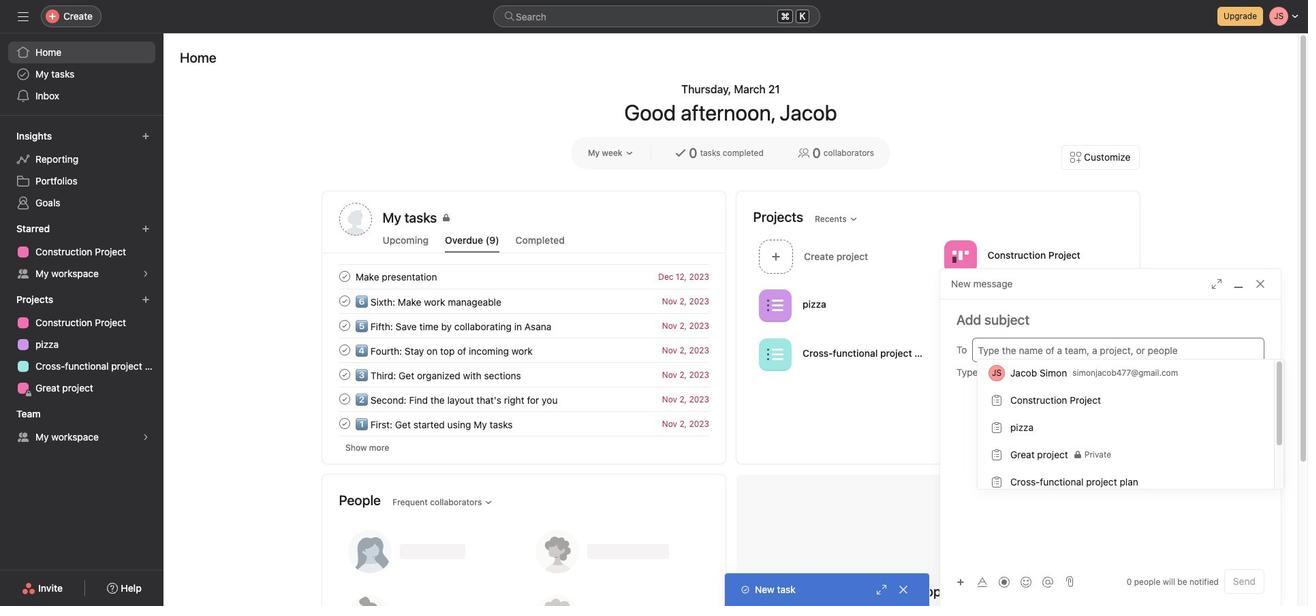 Task type: vqa. For each thing, say whether or not it's contained in the screenshot.
bottom GARY link
no



Task type: describe. For each thing, give the bounding box(es) containing it.
close image
[[898, 585, 909, 595]]

close image
[[1255, 279, 1266, 290]]

insights element
[[0, 124, 164, 217]]

3 mark complete checkbox from the top
[[336, 416, 353, 432]]

insert an object image
[[957, 578, 965, 586]]

1 mark complete checkbox from the top
[[336, 268, 353, 285]]

starred element
[[0, 217, 164, 288]]

mark complete image for 4th mark complete checkbox from the bottom of the page
[[336, 293, 353, 309]]

new insights image
[[142, 132, 150, 140]]

mark complete image for 2nd mark complete checkbox from the top
[[336, 317, 353, 334]]

hide sidebar image
[[18, 11, 29, 22]]

1 mark complete checkbox from the top
[[336, 293, 353, 309]]

mark complete image for 2nd mark complete option from the bottom of the page
[[336, 391, 353, 407]]

mark complete image for first mark complete option
[[336, 268, 353, 285]]

minimize image
[[1233, 279, 1244, 290]]

add profile photo image
[[339, 203, 372, 236]]

record a video image
[[999, 577, 1010, 588]]

4 mark complete checkbox from the top
[[336, 367, 353, 383]]

emoji image
[[1021, 577, 1031, 588]]

mark complete image for second mark complete checkbox from the bottom
[[336, 342, 353, 358]]

add items to starred image
[[142, 225, 150, 233]]

2 mark complete checkbox from the top
[[336, 391, 353, 407]]

expand popout to full screen image
[[1211, 279, 1222, 290]]



Task type: locate. For each thing, give the bounding box(es) containing it.
Search tasks, projects, and more text field
[[493, 5, 820, 27]]

2 vertical spatial mark complete image
[[336, 391, 353, 407]]

Type the name of a team, a project, or people text field
[[978, 342, 1257, 358]]

projects element
[[0, 288, 164, 402]]

teams element
[[0, 402, 164, 451]]

mark complete image for first mark complete checkbox from the bottom of the page
[[336, 367, 353, 383]]

1 mark complete image from the top
[[336, 293, 353, 309]]

0 vertical spatial board image
[[952, 248, 968, 265]]

4 mark complete image from the top
[[336, 416, 353, 432]]

0 vertical spatial list image
[[767, 297, 783, 314]]

2 board image from the top
[[952, 297, 968, 314]]

1 board image from the top
[[952, 248, 968, 265]]

1 vertical spatial mark complete image
[[336, 317, 353, 334]]

see details, my workspace image
[[142, 270, 150, 278]]

2 vertical spatial mark complete checkbox
[[336, 416, 353, 432]]

list item
[[753, 236, 938, 277], [323, 264, 725, 289], [323, 289, 725, 313], [323, 313, 725, 338], [323, 338, 725, 362], [323, 362, 725, 387], [323, 387, 725, 411], [323, 411, 725, 436]]

2 mark complete image from the top
[[336, 317, 353, 334]]

new project or portfolio image
[[142, 296, 150, 304]]

expand new task image
[[876, 585, 887, 595]]

mark complete image for first mark complete option from the bottom
[[336, 416, 353, 432]]

see details, my workspace image
[[142, 433, 150, 441]]

board image
[[952, 248, 968, 265], [952, 297, 968, 314]]

global element
[[0, 33, 164, 115]]

dismiss image
[[1114, 490, 1124, 501]]

formatting image
[[977, 577, 988, 588]]

at mention image
[[1042, 577, 1053, 588]]

Mark complete checkbox
[[336, 293, 353, 309], [336, 317, 353, 334], [336, 342, 353, 358], [336, 367, 353, 383]]

list image
[[767, 297, 783, 314], [767, 346, 783, 363]]

1 vertical spatial mark complete checkbox
[[336, 391, 353, 407]]

3 mark complete image from the top
[[336, 367, 353, 383]]

Mark complete checkbox
[[336, 268, 353, 285], [336, 391, 353, 407], [336, 416, 353, 432]]

mark complete image
[[336, 293, 353, 309], [336, 317, 353, 334], [336, 391, 353, 407]]

1 vertical spatial list image
[[767, 346, 783, 363]]

1 vertical spatial board image
[[952, 297, 968, 314]]

3 mark complete image from the top
[[336, 391, 353, 407]]

mark complete image
[[336, 268, 353, 285], [336, 342, 353, 358], [336, 367, 353, 383], [336, 416, 353, 432]]

0 vertical spatial mark complete checkbox
[[336, 268, 353, 285]]

toolbar
[[951, 572, 1060, 592]]

0 vertical spatial mark complete image
[[336, 293, 353, 309]]

1 list image from the top
[[767, 297, 783, 314]]

1 mark complete image from the top
[[336, 268, 353, 285]]

2 mark complete image from the top
[[336, 342, 353, 358]]

3 mark complete checkbox from the top
[[336, 342, 353, 358]]

2 list image from the top
[[767, 346, 783, 363]]

Add subject text field
[[940, 311, 1281, 330]]

None field
[[493, 5, 820, 27]]

2 mark complete checkbox from the top
[[336, 317, 353, 334]]

dialog
[[940, 269, 1281, 606]]



